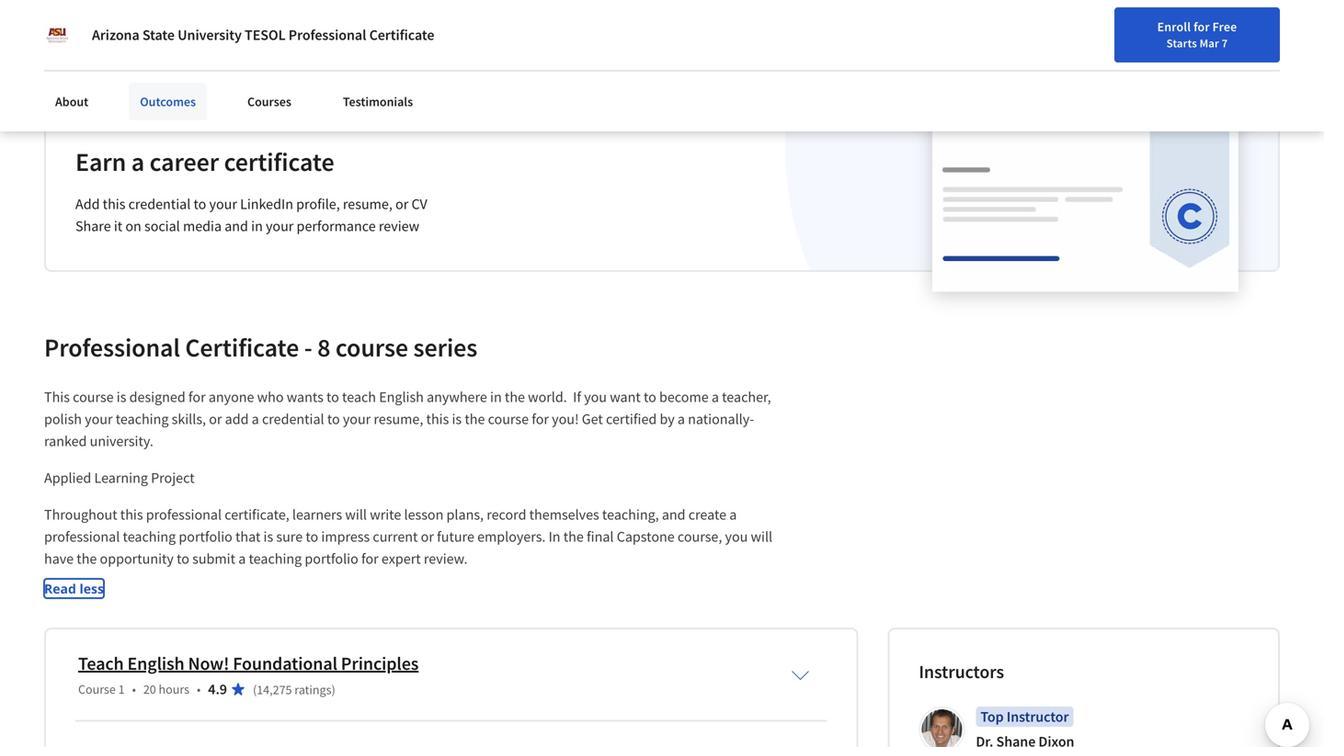 Task type: locate. For each thing, give the bounding box(es) containing it.
resume,
[[343, 195, 392, 214], [374, 410, 423, 429]]

0 vertical spatial will
[[345, 506, 367, 524]]

series
[[413, 332, 477, 364]]

to
[[194, 195, 206, 214], [326, 388, 339, 407], [644, 388, 656, 407], [327, 410, 340, 429], [306, 528, 318, 546], [177, 550, 189, 568]]

0 horizontal spatial free
[[1213, 18, 1237, 35]]

professional down project
[[146, 506, 222, 524]]

you right if
[[584, 388, 607, 407]]

become
[[659, 388, 709, 407]]

foundational
[[233, 653, 337, 676]]

or
[[395, 195, 409, 214], [209, 410, 222, 429], [421, 528, 434, 546]]

0 horizontal spatial certificate
[[185, 332, 299, 364]]

2 vertical spatial is
[[264, 528, 273, 546]]

None search field
[[262, 11, 566, 48]]

1 horizontal spatial course
[[336, 332, 408, 364]]

this down the learning
[[120, 506, 143, 524]]

certificate up testimonials
[[369, 26, 434, 44]]

a right create
[[729, 506, 737, 524]]

will
[[345, 506, 367, 524], [751, 528, 773, 546]]

resume, down teach
[[374, 410, 423, 429]]

this for themselves
[[120, 506, 143, 524]]

in right anywhere
[[490, 388, 502, 407]]

0 horizontal spatial and
[[225, 217, 248, 236]]

or left cv on the top left
[[395, 195, 409, 214]]

1 vertical spatial credential
[[262, 410, 324, 429]]

this up 'it'
[[103, 195, 125, 214]]

2 vertical spatial this
[[120, 506, 143, 524]]

1 horizontal spatial certificate
[[369, 26, 434, 44]]

2 horizontal spatial course
[[488, 410, 529, 429]]

1 horizontal spatial credential
[[262, 410, 324, 429]]

professional up designed
[[44, 332, 180, 364]]

0 horizontal spatial you
[[584, 388, 607, 407]]

your down teach
[[343, 410, 371, 429]]

learners
[[292, 506, 342, 524]]

record
[[487, 506, 526, 524]]

the down anywhere
[[465, 410, 485, 429]]

for up mar
[[1194, 18, 1210, 35]]

a
[[131, 146, 144, 178], [712, 388, 719, 407], [252, 410, 259, 429], [678, 410, 685, 429], [729, 506, 737, 524], [238, 550, 246, 568]]

free inside enroll for free starts mar 7
[[1213, 18, 1237, 35]]

in right log
[[1216, 21, 1227, 38]]

1 horizontal spatial will
[[751, 528, 773, 546]]

hours
[[159, 682, 189, 698]]

on
[[84, 38, 98, 54], [125, 217, 141, 236]]

0 vertical spatial resume,
[[343, 195, 392, 214]]

1 horizontal spatial or
[[395, 195, 409, 214]]

coursera image
[[22, 15, 139, 44]]

0 horizontal spatial course
[[73, 388, 114, 407]]

0 vertical spatial or
[[395, 195, 409, 214]]

teaching
[[116, 410, 169, 429], [123, 528, 176, 546], [249, 550, 302, 568]]

0 vertical spatial english
[[379, 388, 424, 407]]

1 horizontal spatial on
[[125, 217, 141, 236]]

credential inside this course is designed for anyone who wants to teach english anywhere in the world.  if you want to become a teacher, polish your teaching skills, or add a credential to your resume, this is the course for you! get certified by a nationally- ranked university.
[[262, 410, 324, 429]]

1 horizontal spatial you
[[725, 528, 748, 546]]

teaching inside this course is designed for anyone who wants to teach english anywhere in the world.  if you want to become a teacher, polish your teaching skills, or add a credential to your resume, this is the course for you! get certified by a nationally- ranked university.
[[116, 410, 169, 429]]

0 vertical spatial you
[[584, 388, 607, 407]]

your up the media
[[209, 195, 237, 214]]

1 horizontal spatial and
[[662, 506, 686, 524]]

for left expert
[[361, 550, 379, 568]]

professional
[[146, 506, 222, 524], [44, 528, 120, 546]]

is down anywhere
[[452, 410, 462, 429]]

0 vertical spatial this
[[103, 195, 125, 214]]

in
[[251, 217, 263, 236], [490, 388, 502, 407]]

0 vertical spatial credential
[[128, 195, 191, 214]]

future
[[437, 528, 474, 546]]

• left 4.9 in the left bottom of the page
[[197, 682, 201, 698]]

this inside add this credential to your linkedin profile, resume, or cv share it on social media and in your performance review
[[103, 195, 125, 214]]

1 horizontal spatial english
[[379, 388, 424, 407]]

log in link
[[1185, 18, 1236, 40]]

teaching down designed
[[116, 410, 169, 429]]

course 1 • 20 hours •
[[78, 682, 201, 698]]

0 horizontal spatial will
[[345, 506, 367, 524]]

1 vertical spatial will
[[751, 528, 773, 546]]

course down world.
[[488, 410, 529, 429]]

or inside this course is designed for anyone who wants to teach english anywhere in the world.  if you want to become a teacher, polish your teaching skills, or add a credential to your resume, this is the course for you! get certified by a nationally- ranked university.
[[209, 410, 222, 429]]

certificate up anyone
[[185, 332, 299, 364]]

in
[[1216, 21, 1227, 38], [549, 528, 561, 546]]

1 vertical spatial in
[[549, 528, 561, 546]]

1 vertical spatial certificate
[[185, 332, 299, 364]]

or left add
[[209, 410, 222, 429]]

will right course,
[[751, 528, 773, 546]]

•
[[132, 682, 136, 698], [197, 682, 201, 698]]

add this credential to your linkedin profile, resume, or cv share it on social media and in your performance review
[[75, 195, 427, 236]]

for up skills,
[[188, 388, 206, 407]]

survey
[[243, 38, 279, 54]]

1 vertical spatial or
[[209, 410, 222, 429]]

submit
[[192, 550, 235, 568]]

1 horizontal spatial is
[[264, 528, 273, 546]]

on inside add this credential to your linkedin profile, resume, or cv share it on social media and in your performance review
[[125, 217, 141, 236]]

this for share
[[103, 195, 125, 214]]

20
[[143, 682, 156, 698]]

1 vertical spatial resume,
[[374, 410, 423, 429]]

add
[[225, 410, 249, 429]]

0 vertical spatial course
[[336, 332, 408, 364]]

1 vertical spatial this
[[426, 410, 449, 429]]

0 horizontal spatial or
[[209, 410, 222, 429]]

0 vertical spatial professional
[[289, 26, 366, 44]]

resume, inside add this credential to your linkedin profile, resume, or cv share it on social media and in your performance review
[[343, 195, 392, 214]]

course,
[[678, 528, 722, 546]]

0 vertical spatial certificate
[[369, 26, 434, 44]]

and right the media
[[225, 217, 248, 236]]

1
[[118, 682, 125, 698]]

0 horizontal spatial english
[[127, 653, 184, 676]]

1 vertical spatial on
[[125, 217, 141, 236]]

0 vertical spatial in
[[251, 217, 263, 236]]

have
[[44, 550, 74, 568]]

english inside this course is designed for anyone who wants to teach english anywhere in the world.  if you want to become a teacher, polish your teaching skills, or add a credential to your resume, this is the course for you! get certified by a nationally- ranked university.
[[379, 388, 424, 407]]

opportunity
[[100, 550, 174, 568]]

1 vertical spatial professional
[[44, 332, 180, 364]]

0 horizontal spatial in
[[549, 528, 561, 546]]

teach
[[78, 653, 124, 676]]

0 horizontal spatial professional
[[44, 528, 120, 546]]

you down create
[[725, 528, 748, 546]]

mar
[[1200, 36, 1219, 51]]

world.
[[528, 388, 567, 407]]

-
[[304, 332, 312, 364]]

throughout this professional certificate, learners will write lesson plans, record themselves teaching, and create a professional teaching portfolio that is sure to impress current or future employers. in the final capstone course, you will have the opportunity to submit a teaching portfolio for expert review.
[[44, 506, 775, 568]]

on right 'it'
[[125, 217, 141, 236]]

free right join
[[1289, 23, 1314, 40]]

0 vertical spatial is
[[117, 388, 126, 407]]

university.
[[90, 432, 153, 451]]

2 horizontal spatial or
[[421, 528, 434, 546]]

professional right tesol
[[289, 26, 366, 44]]

2 vertical spatial or
[[421, 528, 434, 546]]

¹based
[[44, 38, 82, 54]]

and
[[225, 217, 248, 236], [662, 506, 686, 524]]

teaching,
[[602, 506, 659, 524]]

credential up the social on the left top of page
[[128, 195, 191, 214]]

teacher,
[[722, 388, 771, 407]]

you
[[584, 388, 607, 407], [725, 528, 748, 546]]

1 vertical spatial and
[[662, 506, 686, 524]]

0 horizontal spatial credential
[[128, 195, 191, 214]]

this inside throughout this professional certificate, learners will write lesson plans, record themselves teaching, and create a professional teaching portfolio that is sure to impress current or future employers. in the final capstone course, you will have the opportunity to submit a teaching portfolio for expert review.
[[120, 506, 143, 524]]

to inside add this credential to your linkedin profile, resume, or cv share it on social media and in your performance review
[[194, 195, 206, 214]]

in inside this course is designed for anyone who wants to teach english anywhere in the world.  if you want to become a teacher, polish your teaching skills, or add a credential to your resume, this is the course for you! get certified by a nationally- ranked university.
[[490, 388, 502, 407]]

is right that
[[264, 528, 273, 546]]

and inside throughout this professional certificate, learners will write lesson plans, record themselves teaching, and create a professional teaching portfolio that is sure to impress current or future employers. in the final capstone course, you will have the opportunity to submit a teaching portfolio for expert review.
[[662, 506, 686, 524]]

if
[[573, 388, 581, 407]]

teaching up opportunity
[[123, 528, 176, 546]]

find your new career link
[[1051, 18, 1185, 41]]

professional down throughout at the bottom
[[44, 528, 120, 546]]

0 vertical spatial professional
[[146, 506, 222, 524]]

1 horizontal spatial •
[[197, 682, 201, 698]]

1 horizontal spatial professional
[[146, 506, 222, 524]]

this down anywhere
[[426, 410, 449, 429]]

who
[[257, 388, 284, 407]]

0 horizontal spatial portfolio
[[179, 528, 232, 546]]

ranked
[[44, 432, 87, 451]]

0 vertical spatial portfolio
[[179, 528, 232, 546]]

find
[[1060, 21, 1084, 38]]

1 horizontal spatial free
[[1289, 23, 1314, 40]]

1 horizontal spatial in
[[490, 388, 502, 407]]

portfolio down impress
[[305, 550, 358, 568]]

is left designed
[[117, 388, 126, 407]]

in down themselves
[[549, 528, 561, 546]]

and left create
[[662, 506, 686, 524]]

or inside add this credential to your linkedin profile, resume, or cv share it on social media and in your performance review
[[395, 195, 409, 214]]

1 vertical spatial in
[[490, 388, 502, 407]]

certificate,
[[225, 506, 289, 524]]

log
[[1194, 21, 1214, 38]]

free up 7
[[1213, 18, 1237, 35]]

teaching down sure at the bottom of page
[[249, 550, 302, 568]]

free for enroll for free starts mar 7
[[1213, 18, 1237, 35]]

7
[[1222, 36, 1228, 51]]

english up 20
[[127, 653, 184, 676]]

1 vertical spatial portfolio
[[305, 550, 358, 568]]

review.
[[424, 550, 468, 568]]

capstone
[[617, 528, 675, 546]]

will up impress
[[345, 506, 367, 524]]

instructor
[[1007, 708, 1069, 727]]

1 horizontal spatial in
[[1216, 21, 1227, 38]]

portfolio up submit
[[179, 528, 232, 546]]

0 horizontal spatial on
[[84, 38, 98, 54]]

0 vertical spatial and
[[225, 217, 248, 236]]

in inside throughout this professional certificate, learners will write lesson plans, record themselves teaching, and create a professional teaching portfolio that is sure to impress current or future employers. in the final capstone course, you will have the opportunity to submit a teaching portfolio for expert review.
[[549, 528, 561, 546]]

to up the media
[[194, 195, 206, 214]]

course right this
[[73, 388, 114, 407]]

or down lesson
[[421, 528, 434, 546]]

resume, up review
[[343, 195, 392, 214]]

create
[[688, 506, 727, 524]]

university
[[178, 26, 242, 44]]

project
[[151, 469, 195, 488]]

that
[[235, 528, 261, 546]]

get
[[582, 410, 603, 429]]

1 vertical spatial you
[[725, 528, 748, 546]]

arizona
[[92, 26, 139, 44]]

0 vertical spatial in
[[1216, 21, 1227, 38]]

your
[[1087, 21, 1111, 38], [209, 195, 237, 214], [266, 217, 294, 236], [85, 410, 113, 429], [343, 410, 371, 429]]

course
[[78, 682, 116, 698]]

0 horizontal spatial professional
[[44, 332, 180, 364]]

english right teach
[[379, 388, 424, 407]]

• right 1
[[132, 682, 136, 698]]

on right ¹based
[[84, 38, 98, 54]]

the right have
[[77, 550, 97, 568]]

this inside this course is designed for anyone who wants to teach english anywhere in the world.  if you want to become a teacher, polish your teaching skills, or add a credential to your resume, this is the course for you! get certified by a nationally- ranked university.
[[426, 410, 449, 429]]

0 horizontal spatial •
[[132, 682, 136, 698]]

0 horizontal spatial in
[[251, 217, 263, 236]]

portfolio
[[179, 528, 232, 546], [305, 550, 358, 568]]

responses,
[[281, 38, 339, 54]]

social
[[144, 217, 180, 236]]

2 vertical spatial teaching
[[249, 550, 302, 568]]

to left submit
[[177, 550, 189, 568]]

0 vertical spatial teaching
[[116, 410, 169, 429]]

credential down wants
[[262, 410, 324, 429]]

in down linkedin
[[251, 217, 263, 236]]

course right 8
[[336, 332, 408, 364]]

testimonials
[[343, 93, 413, 110]]

1 vertical spatial course
[[73, 388, 114, 407]]

2 horizontal spatial is
[[452, 410, 462, 429]]



Task type: vqa. For each thing, say whether or not it's contained in the screenshot.
"Google" in the top of the page
no



Task type: describe. For each thing, give the bounding box(es) containing it.
share
[[75, 217, 111, 236]]

or inside throughout this professional certificate, learners will write lesson plans, record themselves teaching, and create a professional teaching portfolio that is sure to impress current or future employers. in the final capstone course, you will have the opportunity to submit a teaching portfolio for expert review.
[[421, 528, 434, 546]]

cv
[[411, 195, 427, 214]]

log in
[[1194, 21, 1227, 38]]

this course is designed for anyone who wants to teach english anywhere in the world.  if you want to become a teacher, polish your teaching skills, or add a credential to your resume, this is the course for you! get certified by a nationally- ranked university.
[[44, 388, 774, 451]]

linkedin
[[240, 195, 293, 214]]

media
[[183, 217, 222, 236]]

to down 8
[[327, 410, 340, 429]]

0 vertical spatial on
[[84, 38, 98, 54]]

nationally-
[[688, 410, 754, 429]]

final
[[587, 528, 614, 546]]

join
[[1243, 23, 1267, 40]]

ratings
[[295, 682, 331, 699]]

you!
[[552, 410, 579, 429]]

skills,
[[172, 410, 206, 429]]

applied
[[44, 469, 91, 488]]

learning
[[94, 469, 148, 488]]

for inside enroll for free starts mar 7
[[1194, 18, 1210, 35]]

certified
[[606, 410, 657, 429]]

1 vertical spatial professional
[[44, 528, 120, 546]]

credential inside add this credential to your linkedin profile, resume, or cv share it on social media and in your performance review
[[128, 195, 191, 214]]

in inside the log in link
[[1216, 21, 1227, 38]]

8
[[317, 332, 330, 364]]

(
[[253, 682, 257, 699]]

2021.
[[419, 38, 448, 54]]

for down world.
[[532, 410, 549, 429]]

resume, inside this course is designed for anyone who wants to teach english anywhere in the world.  if you want to become a teacher, polish your teaching skills, or add a credential to your resume, this is the course for you! get certified by a nationally- ranked university.
[[374, 410, 423, 429]]

principles
[[341, 653, 419, 676]]

plans,
[[446, 506, 484, 524]]

is inside throughout this professional certificate, learners will write lesson plans, record themselves teaching, and create a professional teaching portfolio that is sure to impress current or future employers. in the final capstone course, you will have the opportunity to submit a teaching portfolio for expert review.
[[264, 528, 273, 546]]

a down that
[[238, 550, 246, 568]]

for inside throughout this professional certificate, learners will write lesson plans, record themselves teaching, and create a professional teaching portfolio that is sure to impress current or future employers. in the final capstone course, you will have the opportunity to submit a teaching portfolio for expert review.
[[361, 550, 379, 568]]

your down linkedin
[[266, 217, 294, 236]]

free for join for free
[[1289, 23, 1314, 40]]

teach english now! foundational principles
[[78, 653, 419, 676]]

1 vertical spatial teaching
[[123, 528, 176, 546]]

wants
[[287, 388, 323, 407]]

a right earn
[[131, 146, 144, 178]]

14,275
[[257, 682, 292, 699]]

to right sure at the bottom of page
[[306, 528, 318, 546]]

top
[[981, 708, 1004, 727]]

a right by
[[678, 410, 685, 429]]

outcome
[[193, 38, 240, 54]]

coursera
[[101, 38, 149, 54]]

expert
[[382, 550, 421, 568]]

2 vertical spatial course
[[488, 410, 529, 429]]

the left world.
[[505, 388, 525, 407]]

less
[[80, 580, 104, 598]]

anyone
[[209, 388, 254, 407]]

state
[[142, 26, 175, 44]]

arizona state university tesol professional certificate
[[92, 26, 434, 44]]

¹based on coursera learner outcome survey responses, united states, 2021.
[[44, 38, 448, 54]]

learner
[[152, 38, 190, 54]]

earn a career certificate
[[75, 146, 334, 178]]

top instructor
[[981, 708, 1069, 727]]

write
[[370, 506, 401, 524]]

)
[[331, 682, 335, 699]]

1 vertical spatial is
[[452, 410, 462, 429]]

1 horizontal spatial professional
[[289, 26, 366, 44]]

lesson
[[404, 506, 444, 524]]

states,
[[380, 38, 416, 54]]

new
[[1114, 21, 1138, 38]]

polish
[[44, 410, 82, 429]]

read
[[44, 580, 76, 598]]

about
[[55, 93, 88, 110]]

outcomes
[[140, 93, 196, 110]]

arizona state university image
[[44, 22, 70, 48]]

join for free
[[1243, 23, 1314, 40]]

1 vertical spatial english
[[127, 653, 184, 676]]

anywhere
[[427, 388, 487, 407]]

teach
[[342, 388, 376, 407]]

testimonials link
[[332, 83, 424, 120]]

applied learning project
[[44, 469, 195, 488]]

a up 'nationally-'
[[712, 388, 719, 407]]

join for free link
[[1238, 14, 1319, 49]]

this
[[44, 388, 70, 407]]

enroll
[[1157, 18, 1191, 35]]

0 horizontal spatial is
[[117, 388, 126, 407]]

courses
[[247, 93, 291, 110]]

about link
[[44, 83, 100, 120]]

enroll for free starts mar 7
[[1157, 18, 1237, 51]]

a right add
[[252, 410, 259, 429]]

2 • from the left
[[197, 682, 201, 698]]

read less
[[44, 580, 104, 598]]

to left teach
[[326, 388, 339, 407]]

find your new career
[[1060, 21, 1176, 38]]

the down themselves
[[563, 528, 584, 546]]

designed
[[129, 388, 185, 407]]

for right join
[[1270, 23, 1286, 40]]

career
[[1140, 21, 1176, 38]]

1 • from the left
[[132, 682, 136, 698]]

you inside throughout this professional certificate, learners will write lesson plans, record themselves teaching, and create a professional teaching portfolio that is sure to impress current or future employers. in the final capstone course, you will have the opportunity to submit a teaching portfolio for expert review.
[[725, 528, 748, 546]]

throughout
[[44, 506, 117, 524]]

( 14,275 ratings )
[[253, 682, 335, 699]]

coursera career certificate image
[[932, 94, 1239, 291]]

you inside this course is designed for anyone who wants to teach english anywhere in the world.  if you want to become a teacher, polish your teaching skills, or add a credential to your resume, this is the course for you! get certified by a nationally- ranked university.
[[584, 388, 607, 407]]

tesol
[[245, 26, 286, 44]]

read less button
[[44, 580, 104, 599]]

and inside add this credential to your linkedin profile, resume, or cv share it on social media and in your performance review
[[225, 217, 248, 236]]

teach english now! foundational principles link
[[78, 653, 419, 676]]

certificate
[[224, 146, 334, 178]]

courses link
[[236, 83, 302, 120]]

professional certificate - 8 course series
[[44, 332, 477, 364]]

your right the find
[[1087, 21, 1111, 38]]

1 horizontal spatial portfolio
[[305, 550, 358, 568]]

add
[[75, 195, 100, 214]]

dr. shane dixon image
[[922, 710, 962, 748]]

to right want
[[644, 388, 656, 407]]

in inside add this credential to your linkedin profile, resume, or cv share it on social media and in your performance review
[[251, 217, 263, 236]]

review
[[379, 217, 419, 236]]

outcomes link
[[129, 83, 207, 120]]

starts
[[1167, 36, 1197, 51]]

4.9
[[208, 681, 227, 699]]

by
[[660, 410, 675, 429]]

your up university.
[[85, 410, 113, 429]]



